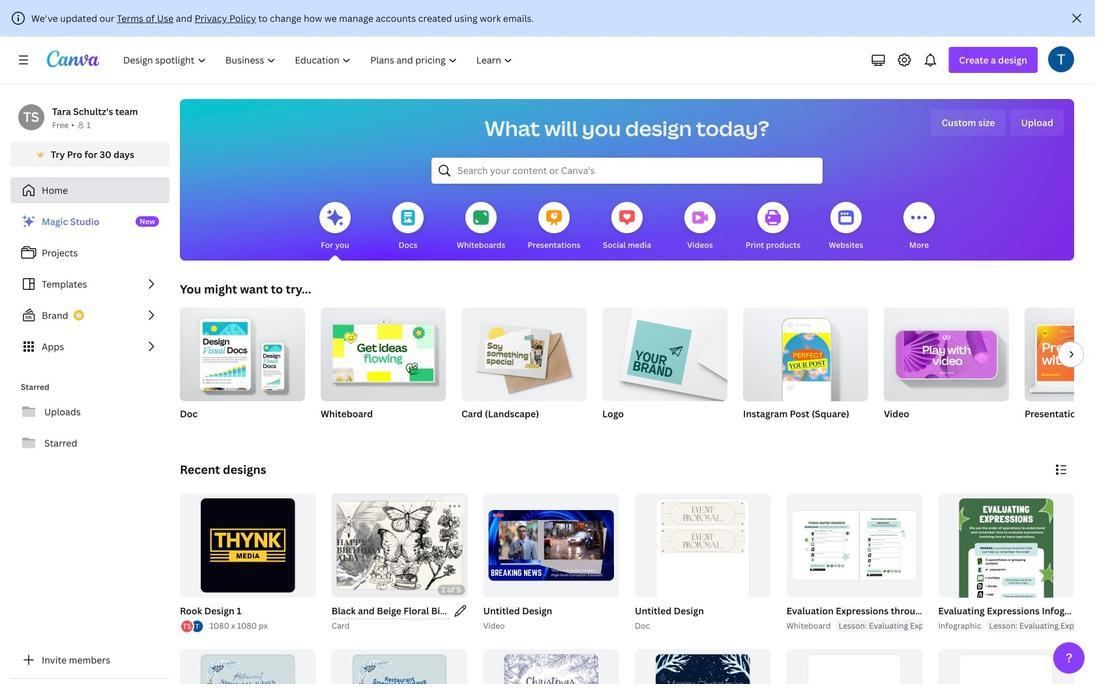 Task type: describe. For each thing, give the bounding box(es) containing it.
tara schultz's team element
[[18, 104, 44, 130]]

1 vertical spatial list
[[180, 620, 204, 634]]

top level navigation element
[[115, 47, 524, 73]]



Task type: locate. For each thing, give the bounding box(es) containing it.
Search search field
[[458, 158, 797, 183]]

None search field
[[432, 158, 823, 184]]

list
[[10, 209, 169, 360], [180, 620, 204, 634]]

0 vertical spatial list
[[10, 209, 169, 360]]

tara schultz image
[[1048, 46, 1074, 72]]

group
[[321, 302, 446, 437], [321, 302, 446, 402], [462, 302, 587, 437], [462, 302, 587, 402], [602, 302, 728, 437], [602, 302, 728, 402], [743, 302, 868, 437], [743, 302, 868, 402], [884, 302, 1009, 437], [884, 302, 1009, 402], [180, 308, 305, 437], [1025, 308, 1095, 437], [1025, 308, 1095, 402], [177, 493, 316, 634], [329, 493, 495, 633], [332, 493, 468, 598], [481, 493, 619, 633], [483, 493, 619, 598], [632, 493, 771, 633], [635, 493, 771, 632], [784, 493, 1028, 633], [787, 493, 923, 598], [936, 493, 1095, 684], [938, 493, 1074, 684], [180, 650, 316, 684], [332, 650, 468, 684], [483, 650, 619, 684], [635, 650, 771, 684], [787, 650, 923, 684], [938, 650, 1074, 684]]

0 horizontal spatial list
[[10, 209, 169, 360]]

tara schultz's team image
[[18, 104, 44, 130]]

1 horizontal spatial list
[[180, 620, 204, 634]]



Task type: vqa. For each thing, say whether or not it's contained in the screenshot.
Design Brief link
no



